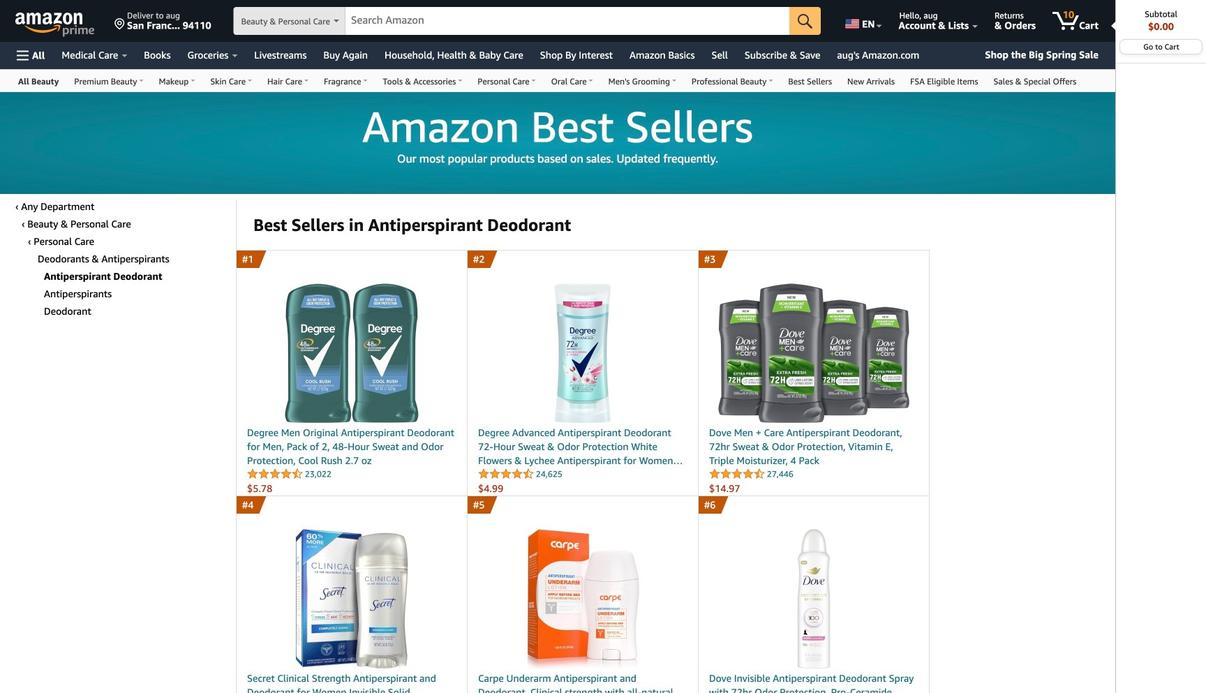 Task type: describe. For each thing, give the bounding box(es) containing it.
none submit inside navigation navigation
[[790, 7, 821, 35]]

amazon image
[[15, 13, 83, 34]]

degree advanced antiperspirant deodorant 72-hour sweat & odor protection white flowers & lychee antiperspirant for women with image
[[478, 284, 688, 423]]

navigation navigation
[[0, 0, 1207, 694]]

none search field inside navigation navigation
[[234, 7, 821, 36]]

dove men + care antiperspirant deodorant, 72hr sweat & odor protection, vitamin e, triple moisturizer, 4 pack image
[[710, 284, 919, 423]]



Task type: vqa. For each thing, say whether or not it's contained in the screenshot.
:
no



Task type: locate. For each thing, give the bounding box(es) containing it.
degree men original antiperspirant deodorant for men, pack of 2, 48-hour sweat and odor protection, cool rush 2.7 oz image
[[247, 284, 457, 423]]

tree item
[[15, 200, 233, 214], [22, 214, 233, 231], [28, 231, 233, 249], [38, 249, 236, 266], [44, 284, 236, 301], [44, 301, 236, 318]]

group
[[44, 266, 236, 318]]

dove invisible antiperspirant deodorant spray with 72hr odor protection, pro-ceramide technology, 3.8oz image
[[710, 529, 919, 669]]

None search field
[[234, 7, 821, 36]]

tree
[[15, 200, 237, 318]]

None submit
[[790, 7, 821, 35]]

carpe underarm antiperspirant and deodorant, clinical strength with all-natural eucalyptus scent, combat excessive sweating s image
[[478, 529, 688, 669]]

Search Amazon text field
[[346, 8, 790, 34]]

secret clinical strength antiperspirant and deodorant for women invisible solid completely clean 2.6 oz image
[[247, 529, 457, 669]]



